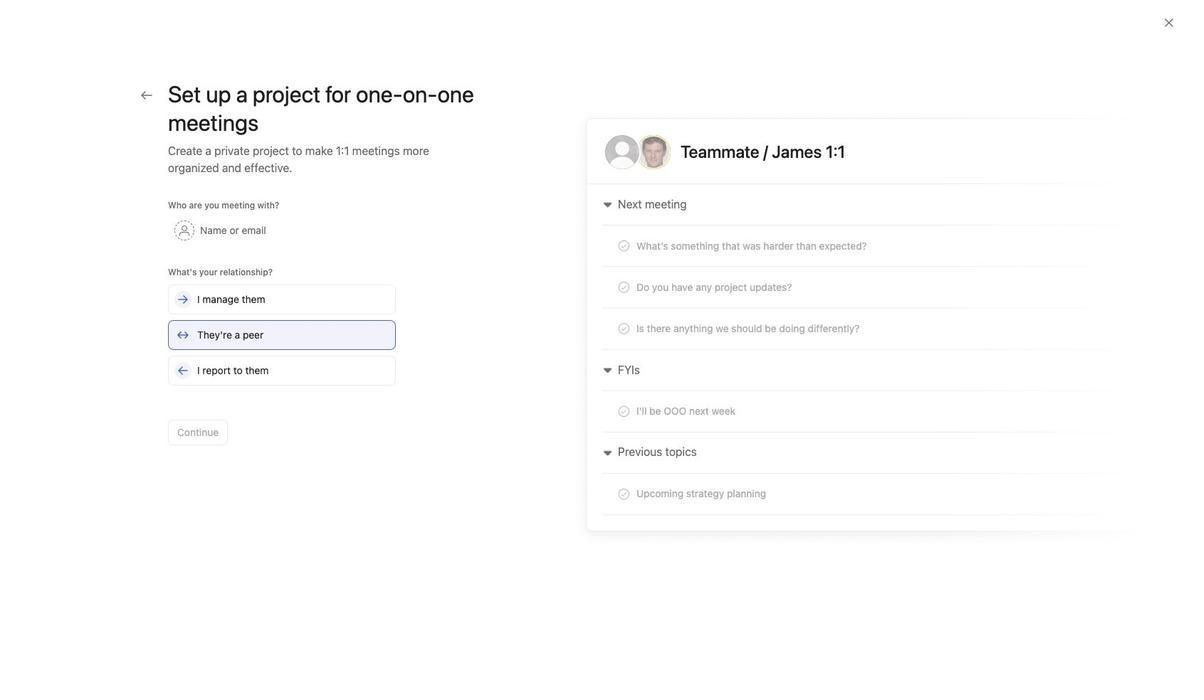 Task type: vqa. For each thing, say whether or not it's contained in the screenshot.
Giraffe
no



Task type: describe. For each thing, give the bounding box(es) containing it.
global element
[[0, 35, 171, 120]]

1 mark complete checkbox from the top
[[266, 306, 283, 323]]

mark complete image
[[266, 332, 283, 349]]

mark complete image for second mark complete option from the top of the page
[[266, 383, 283, 400]]

this is a preview of your project image
[[573, 108, 1151, 549]]



Task type: locate. For each thing, give the bounding box(es) containing it.
2 mark complete checkbox from the top
[[266, 383, 283, 400]]

mark complete checkbox down mark complete icon
[[266, 383, 283, 400]]

2 mark complete checkbox from the top
[[266, 357, 283, 375]]

3 mark complete image from the top
[[266, 383, 283, 400]]

mark complete image
[[266, 306, 283, 323], [266, 357, 283, 375], [266, 383, 283, 400]]

1 vertical spatial mark complete image
[[266, 357, 283, 375]]

mark complete checkbox down mark complete icon
[[266, 357, 283, 375]]

1 mark complete image from the top
[[266, 306, 283, 323]]

0 vertical spatial mark complete checkbox
[[266, 332, 283, 349]]

mark complete image for second mark complete checkbox from the top
[[266, 357, 283, 375]]

1 vertical spatial mark complete checkbox
[[266, 383, 283, 400]]

0 vertical spatial mark complete image
[[266, 306, 283, 323]]

1 mark complete checkbox from the top
[[266, 332, 283, 349]]

2 vertical spatial mark complete image
[[266, 383, 283, 400]]

mark complete checkbox down dependencies image
[[266, 332, 283, 349]]

close image
[[1164, 17, 1175, 28], [1164, 17, 1175, 28]]

mark complete checkbox down dependencies image
[[266, 306, 283, 323]]

Mark complete checkbox
[[266, 306, 283, 323], [266, 357, 283, 375]]

go back image
[[141, 90, 152, 101]]

1 vertical spatial mark complete checkbox
[[266, 357, 283, 375]]

Mark complete checkbox
[[266, 332, 283, 349], [266, 383, 283, 400]]

list box
[[430, 6, 772, 28]]

0 vertical spatial mark complete checkbox
[[266, 306, 283, 323]]

mark complete image for 1st mark complete checkbox from the top of the page
[[266, 306, 283, 323]]

dependencies image
[[266, 281, 283, 298]]

2 mark complete image from the top
[[266, 357, 283, 375]]

list item
[[252, 302, 1106, 328], [252, 328, 1106, 353], [252, 379, 1106, 404], [252, 404, 1106, 430], [252, 430, 1106, 456], [275, 547, 310, 582], [294, 615, 314, 635]]



